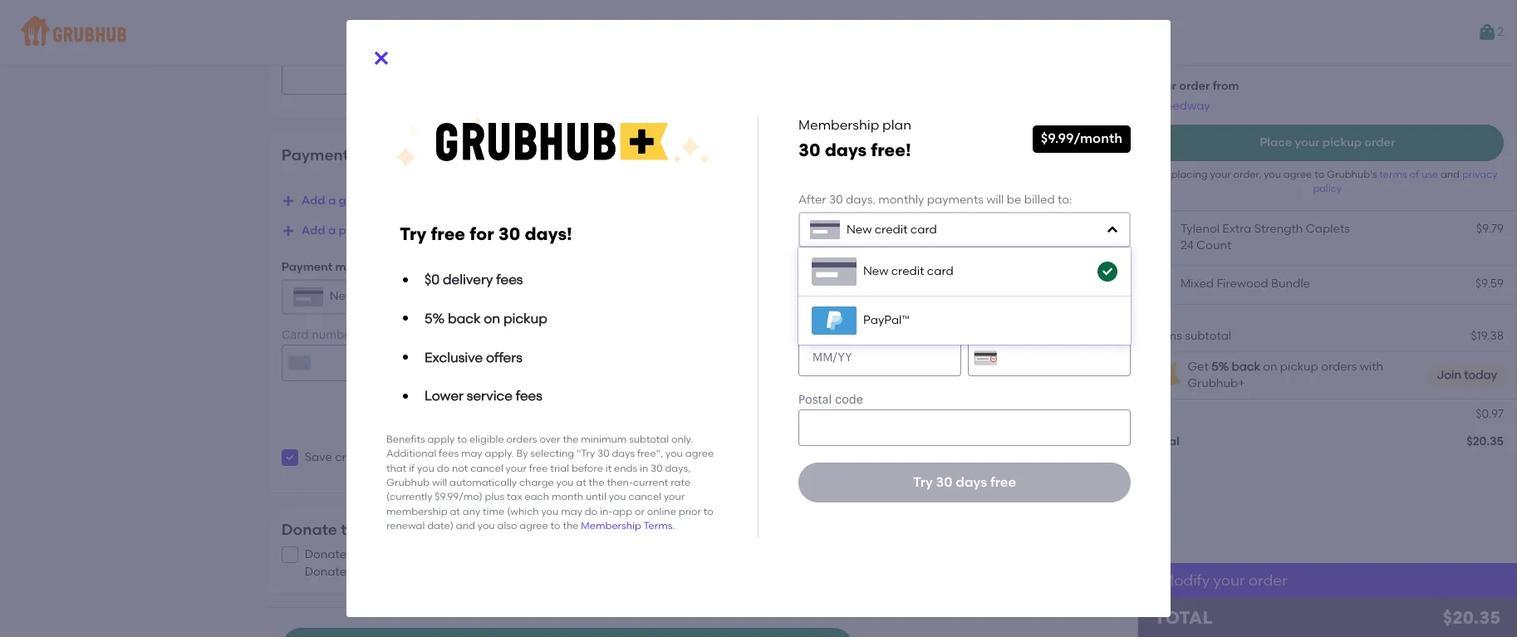 Task type: vqa. For each thing, say whether or not it's contained in the screenshot.


Task type: describe. For each thing, give the bounding box(es) containing it.
donate for donate the change
[[282, 521, 337, 540]]

each
[[525, 492, 550, 503]]

2 button
[[1478, 17, 1505, 47]]

join today
[[1438, 368, 1498, 382]]

membership
[[387, 506, 448, 518]]

charge
[[520, 477, 554, 489]]

service
[[467, 388, 513, 404]]

add a gift card button
[[282, 186, 388, 216]]

date)
[[427, 521, 454, 532]]

lower
[[425, 388, 464, 404]]

1 horizontal spatial will
[[987, 193, 1005, 207]]

apply
[[428, 434, 455, 445]]

order inside button
[[1365, 135, 1396, 149]]

membership terms .
[[581, 521, 675, 532]]

"try
[[577, 448, 596, 460]]

not
[[452, 463, 468, 474]]

fees for $0 delivery fees
[[497, 272, 523, 288]]

$9.79
[[1477, 222, 1505, 236]]

by for checking
[[553, 548, 566, 562]]

promo
[[339, 224, 376, 238]]

by for placing
[[1158, 169, 1169, 180]]

$19.38
[[1472, 329, 1505, 343]]

exclusive offers
[[425, 350, 523, 365]]

1 vertical spatial new credit card
[[864, 265, 954, 279]]

ends
[[614, 463, 638, 474]]

privacy policy
[[1314, 169, 1499, 195]]

your down the 'apply.'
[[506, 463, 527, 474]]

delivery
[[443, 272, 493, 288]]

add a promo code
[[302, 224, 408, 238]]

add a gift card
[[302, 194, 388, 208]]

1 vertical spatial 5%
[[1212, 360, 1230, 374]]

0 vertical spatial $20.35
[[1467, 435, 1505, 449]]

1 horizontal spatial order
[[1249, 572, 1288, 590]]

24
[[1181, 239, 1194, 253]]

that
[[387, 463, 407, 474]]

try 30 days free
[[914, 475, 1017, 491]]

place your pickup order
[[1260, 135, 1396, 149]]

change
[[371, 565, 417, 579]]

free",
[[638, 448, 664, 460]]

with
[[1361, 360, 1384, 374]]

0 horizontal spatial back
[[448, 311, 481, 327]]

to up the policy
[[1315, 169, 1325, 180]]

pickup inside on pickup orders with grubhub+
[[1281, 360, 1319, 374]]

you down then-
[[609, 492, 626, 503]]

save
[[305, 450, 332, 465]]

0 vertical spatial do
[[437, 463, 450, 474]]

pickup
[[282, 8, 333, 27]]

selecting
[[531, 448, 574, 460]]

trial
[[551, 463, 569, 474]]

0 vertical spatial may
[[461, 448, 483, 460]]

0 vertical spatial free
[[431, 224, 466, 245]]

pickup instructions
[[282, 8, 425, 27]]

bundle
[[1272, 277, 1311, 291]]

exclusive
[[425, 350, 483, 365]]

1 horizontal spatial back
[[1232, 360, 1261, 374]]

eligible
[[470, 434, 504, 445]]

free inside benefits apply to eligible orders over the minimum subtotal only. additional fees may apply. by selecting "try 30 days free", you agree that if you do not cancel your free trial before it ends in 30 days, grubhub will automatically charge you at the then-current rate (currently $9.99/mo) plus tax each month until you cancel your membership at any time (which you may do in-app or online prior to renewal date) and you also agree to the
[[529, 463, 548, 474]]

online
[[647, 506, 677, 518]]

until
[[586, 492, 607, 503]]

modify
[[1162, 572, 1211, 590]]

agree down place
[[1284, 169, 1313, 180]]

and inside benefits apply to eligible orders over the minimum subtotal only. additional fees may apply. by selecting "try 30 days free", you agree that if you do not cancel your free trial before it ends in 30 days, grubhub will automatically charge you at the then-current rate (currently $9.99/mo) plus tax each month until you cancel your membership at any time (which you may do in-app or online prior to renewal date) and you also agree to the
[[456, 521, 475, 532]]

today
[[1465, 368, 1498, 382]]

information
[[353, 146, 441, 165]]

monthly
[[879, 193, 925, 207]]

1 vertical spatial grubhub
[[396, 548, 447, 562]]

days inside button
[[956, 475, 988, 491]]

payment for payment method
[[282, 260, 333, 275]]

by inside benefits apply to eligible orders over the minimum subtotal only. additional fees may apply. by selecting "try 30 days free", you agree that if you do not cancel your free trial before it ends in 30 days, grubhub will automatically charge you at the then-current rate (currently $9.99/mo) plus tax each month until you cancel your membership at any time (which you may do in-app or online prior to renewal date) and you also agree to the
[[517, 448, 528, 460]]

your
[[1152, 79, 1177, 93]]

this
[[624, 548, 643, 562]]

rate
[[671, 477, 691, 489]]

after
[[799, 193, 827, 207]]

you up "month"
[[557, 477, 574, 489]]

apply.
[[485, 448, 514, 460]]

fees inside benefits apply to eligible orders over the minimum subtotal only. additional fees may apply. by selecting "try 30 days free", you agree that if you do not cancel your free trial before it ends in 30 days, grubhub will automatically charge you at the then-current rate (currently $9.99/mo) plus tax each month until you cancel your membership at any time (which you may do in-app or online prior to renewal date) and you also agree to the
[[439, 448, 459, 460]]

from
[[1213, 79, 1240, 93]]

or
[[635, 506, 645, 518]]

mixed
[[1181, 277, 1215, 291]]

credit down monthly
[[875, 222, 908, 237]]

minimum
[[581, 434, 627, 445]]

by placing your order, you agree to grubhub's terms of use and
[[1158, 169, 1461, 180]]

will inside benefits apply to eligible orders over the minimum subtotal only. additional fees may apply. by selecting "try 30 days free", you agree that if you do not cancel your free trial before it ends in 30 days, grubhub will automatically charge you at the then-current rate (currently $9.99/mo) plus tax each month until you cancel your membership at any time (which you may do in-app or online prior to renewal date) and you also agree to the
[[432, 477, 447, 489]]

svg image inside the "add a gift card" button
[[282, 195, 295, 208]]

fees for lower service fees
[[516, 388, 543, 404]]

method
[[335, 260, 380, 275]]

credit up the paypal™
[[892, 265, 925, 279]]

1 horizontal spatial may
[[561, 506, 583, 518]]

in-
[[600, 506, 613, 518]]

card inside button
[[361, 194, 388, 208]]

you down each
[[542, 506, 559, 518]]

count
[[1197, 239, 1232, 253]]

prior
[[679, 506, 702, 518]]

you down time
[[478, 521, 495, 532]]

0 vertical spatial total
[[1152, 435, 1180, 449]]

only.
[[672, 434, 693, 445]]

credit right the save
[[335, 450, 368, 465]]

$9.59
[[1476, 277, 1505, 291]]

2
[[1498, 25, 1505, 39]]

you right order,
[[1265, 169, 1282, 180]]

svg image inside add a promo code button
[[282, 225, 295, 238]]

privacy policy link
[[1314, 169, 1499, 195]]

membership for 30
[[799, 118, 880, 133]]

days!
[[525, 224, 573, 245]]

terms
[[644, 521, 673, 532]]

0 vertical spatial cancel
[[471, 463, 504, 474]]

you down only.
[[666, 448, 683, 460]]

1 vertical spatial new
[[864, 265, 889, 279]]

to down "month"
[[551, 521, 561, 532]]

free inside try 30 days free button
[[991, 475, 1017, 491]]

your order from speedway
[[1152, 79, 1240, 113]]

days inside membership plan 30 days free!
[[825, 140, 867, 160]]

grubhub inside benefits apply to eligible orders over the minimum subtotal only. additional fees may apply. by selecting "try 30 days free", you agree that if you do not cancel your free trial before it ends in 30 days, grubhub will automatically charge you at the then-current rate (currently $9.99/mo) plus tax each month until you cancel your membership at any time (which you may do in-app or online prior to renewal date) and you also agree to the
[[387, 477, 430, 489]]

tylenol
[[1181, 222, 1220, 236]]

billed
[[1025, 193, 1055, 207]]

pickup inside button
[[1323, 135, 1362, 149]]

0 vertical spatial new credit card
[[847, 222, 937, 237]]

any
[[463, 506, 481, 518]]

$9.99/month
[[1041, 131, 1123, 147]]

to right apply
[[457, 434, 467, 445]]

$0.97
[[1477, 408, 1505, 422]]

place
[[1260, 135, 1293, 149]]

extra
[[1223, 222, 1252, 236]]

code
[[379, 224, 408, 238]]

plus
[[485, 492, 505, 503]]

donate the change
[[282, 521, 427, 540]]

mixed firewood bundle
[[1181, 277, 1311, 291]]

try free for 30 days!
[[400, 224, 573, 245]]

0 vertical spatial at
[[576, 477, 587, 489]]

speedway link
[[1152, 99, 1211, 113]]

tax
[[1152, 408, 1171, 422]]

a for promo
[[328, 224, 336, 238]]

30 inside membership plan 30 days free!
[[799, 140, 821, 160]]

placing
[[1172, 169, 1208, 180]]



Task type: locate. For each thing, give the bounding box(es) containing it.
1 horizontal spatial try
[[914, 475, 933, 491]]

to
[[1315, 169, 1325, 180], [457, 434, 467, 445], [704, 506, 714, 518], [551, 521, 561, 532], [382, 548, 394, 562], [729, 548, 740, 562]]

new
[[847, 222, 872, 237], [864, 265, 889, 279], [330, 289, 355, 304]]

new credit card down monthly
[[847, 222, 937, 237]]

0 vertical spatial will
[[987, 193, 1005, 207]]

payment for payment information
[[282, 146, 349, 165]]

1 horizontal spatial cancel
[[629, 492, 662, 503]]

1 vertical spatial free
[[529, 463, 548, 474]]

1 vertical spatial orders
[[507, 434, 537, 445]]

app
[[613, 506, 633, 518]]

before
[[572, 463, 603, 474]]

back
[[448, 311, 481, 327], [1232, 360, 1261, 374]]

0 vertical spatial svg image
[[282, 195, 295, 208]]

0 horizontal spatial on
[[484, 311, 501, 327]]

2 vertical spatial days
[[956, 475, 988, 491]]

of
[[1410, 169, 1420, 180]]

1 vertical spatial svg image
[[1106, 223, 1120, 237]]

main navigation navigation
[[0, 0, 1518, 65]]

0 horizontal spatial do
[[437, 463, 450, 474]]

donate for donate $0.65 to grubhub community fund.
[[305, 548, 347, 562]]

on pickup orders with grubhub+
[[1188, 360, 1384, 391]]

new up the paypal™
[[864, 265, 889, 279]]

at down before
[[576, 477, 587, 489]]

pickup up grubhub's
[[1323, 135, 1362, 149]]

over
[[540, 434, 561, 445]]

grubhub up (currently
[[387, 477, 430, 489]]

0 vertical spatial 5%
[[425, 311, 445, 327]]

5%
[[425, 311, 445, 327], [1212, 360, 1230, 374]]

0 vertical spatial donate
[[282, 521, 337, 540]]

pickup
[[1323, 135, 1362, 149], [504, 311, 548, 327], [1281, 360, 1319, 374]]

try 30 days free button
[[799, 463, 1131, 503]]

by inside by checking this box you agree to the donate the change
[[553, 548, 566, 562]]

and right use
[[1441, 169, 1461, 180]]

cancel
[[471, 463, 504, 474], [629, 492, 662, 503]]

be
[[1007, 193, 1022, 207]]

and down any
[[456, 521, 475, 532]]

your right modify
[[1214, 572, 1246, 590]]

svg image
[[282, 195, 295, 208], [1106, 223, 1120, 237], [1101, 265, 1115, 279]]

subscription badge image
[[1148, 359, 1182, 393]]

new credit card down method
[[330, 289, 420, 304]]

svg image
[[372, 49, 392, 69], [282, 225, 295, 238], [829, 290, 842, 304], [285, 453, 295, 463]]

days
[[825, 140, 867, 160], [612, 448, 635, 460], [956, 475, 988, 491]]

2 horizontal spatial free
[[991, 475, 1017, 491]]

total down tax
[[1152, 435, 1180, 449]]

if
[[409, 463, 415, 474]]

0 horizontal spatial membership
[[581, 521, 642, 532]]

will up $9.99/mo)
[[432, 477, 447, 489]]

0 vertical spatial days,
[[846, 193, 876, 207]]

0 vertical spatial back
[[448, 311, 481, 327]]

cancel up 'automatically' in the left of the page
[[471, 463, 504, 474]]

try inside button
[[914, 475, 933, 491]]

0 horizontal spatial try
[[400, 224, 427, 245]]

5% down $0
[[425, 311, 445, 327]]

tax
[[507, 492, 523, 503]]

terms of use link
[[1380, 169, 1441, 180]]

subtotal up get
[[1186, 329, 1232, 343]]

0 vertical spatial and
[[1441, 169, 1461, 180]]

to:
[[1058, 193, 1073, 207]]

agree inside by checking this box you agree to the donate the change
[[693, 548, 726, 562]]

0 vertical spatial order
[[1180, 79, 1211, 93]]

subtotal inside benefits apply to eligible orders over the minimum subtotal only. additional fees may apply. by selecting "try 30 days free", you agree that if you do not cancel your free trial before it ends in 30 days, grubhub will automatically charge you at the then-current rate (currently $9.99/mo) plus tax each month until you cancel your membership at any time (which you may do in-app or online prior to renewal date) and you also agree to the
[[629, 434, 669, 445]]

new credit card
[[847, 222, 937, 237], [864, 265, 954, 279], [330, 289, 420, 304]]

membership down "in-"
[[581, 521, 642, 532]]

on inside on pickup orders with grubhub+
[[1264, 360, 1278, 374]]

membership up free! in the right top of the page
[[799, 118, 880, 133]]

agree down only.
[[686, 448, 714, 460]]

by left the placing
[[1158, 169, 1169, 180]]

to right prior
[[704, 506, 714, 518]]

0 vertical spatial fees
[[497, 272, 523, 288]]

plan
[[883, 118, 912, 133]]

2 vertical spatial svg image
[[1101, 265, 1115, 279]]

1 a from the top
[[328, 194, 336, 208]]

1 vertical spatial may
[[561, 506, 583, 518]]

0 vertical spatial by
[[1158, 169, 1169, 180]]

month
[[552, 492, 584, 503]]

benefits apply to eligible orders over the minimum subtotal only. additional fees may apply. by selecting "try 30 days free", you agree that if you do not cancel your free trial before it ends in 30 days, grubhub will automatically charge you at the then-current rate (currently $9.99/mo) plus tax each month until you cancel your membership at any time (which you may do in-app or online prior to renewal date) and you also agree to the
[[387, 434, 714, 532]]

firewood
[[1217, 277, 1269, 291]]

change
[[369, 521, 427, 540]]

orders inside on pickup orders with grubhub+
[[1322, 360, 1358, 374]]

2 vertical spatial new credit card
[[330, 289, 420, 304]]

instructions
[[337, 8, 425, 27]]

0 horizontal spatial cancel
[[471, 463, 504, 474]]

on
[[484, 311, 501, 327], [1264, 360, 1278, 374]]

5% up grubhub+
[[1212, 360, 1230, 374]]

1 vertical spatial do
[[585, 506, 598, 518]]

add for add a gift card
[[302, 194, 326, 208]]

donate inside by checking this box you agree to the donate the change
[[305, 565, 347, 579]]

2 horizontal spatial pickup
[[1323, 135, 1362, 149]]

get 5% back
[[1188, 360, 1261, 374]]

on up offers
[[484, 311, 501, 327]]

also
[[498, 521, 517, 532]]

to right box
[[729, 548, 740, 562]]

policy
[[1314, 183, 1343, 195]]

2 vertical spatial fees
[[439, 448, 459, 460]]

speedway
[[1152, 99, 1211, 113]]

credit down method
[[358, 289, 391, 304]]

membership for .
[[581, 521, 642, 532]]

1 horizontal spatial pickup
[[1281, 360, 1319, 374]]

30 inside button
[[937, 475, 953, 491]]

at
[[576, 477, 587, 489], [450, 506, 460, 518]]

payment up the "add a gift card" button on the left
[[282, 146, 349, 165]]

orders up the 'apply.'
[[507, 434, 537, 445]]

1 vertical spatial total
[[1155, 608, 1213, 628]]

add down the "add a gift card" button on the left
[[302, 224, 326, 238]]

2 add from the top
[[302, 224, 326, 238]]

try for try 30 days free
[[914, 475, 933, 491]]

grubhub's
[[1328, 169, 1378, 180]]

checking
[[569, 548, 621, 562]]

1 horizontal spatial days
[[825, 140, 867, 160]]

pickup left with
[[1281, 360, 1319, 374]]

Pickup instructions text field
[[282, 35, 854, 95]]

0 vertical spatial orders
[[1322, 360, 1358, 374]]

order right modify
[[1249, 572, 1288, 590]]

0 horizontal spatial by
[[517, 448, 528, 460]]

by right the 'apply.'
[[517, 448, 528, 460]]

1 horizontal spatial days,
[[846, 193, 876, 207]]

0 horizontal spatial pickup
[[504, 311, 548, 327]]

payment left method
[[282, 260, 333, 275]]

cancel up or
[[629, 492, 662, 503]]

fees right service
[[516, 388, 543, 404]]

a left promo
[[328, 224, 336, 238]]

grubhub+
[[1188, 377, 1246, 391]]

1 vertical spatial and
[[456, 521, 475, 532]]

a
[[328, 194, 336, 208], [328, 224, 336, 238]]

0 horizontal spatial days,
[[665, 463, 691, 474]]

0 vertical spatial subtotal
[[1186, 329, 1232, 343]]

terms
[[1380, 169, 1408, 180]]

benefits
[[387, 434, 425, 445]]

grubhub up change
[[396, 548, 447, 562]]

membership plan 30 days free!
[[799, 118, 912, 160]]

$9.99/mo)
[[435, 492, 483, 503]]

fees down apply
[[439, 448, 459, 460]]

0 horizontal spatial and
[[456, 521, 475, 532]]

automatically
[[450, 477, 517, 489]]

save credit card
[[305, 450, 398, 465]]

total down modify
[[1155, 608, 1213, 628]]

0 vertical spatial pickup
[[1323, 135, 1362, 149]]

1 vertical spatial at
[[450, 506, 460, 518]]

payments
[[928, 193, 984, 207]]

your down the rate
[[664, 492, 685, 503]]

a left gift
[[328, 194, 336, 208]]

order inside your order from speedway
[[1180, 79, 1211, 93]]

by checking this box you agree to the donate the change
[[305, 548, 762, 579]]

may
[[461, 448, 483, 460], [561, 506, 583, 518]]

1 horizontal spatial by
[[553, 548, 566, 562]]

your right place
[[1296, 135, 1321, 149]]

0 vertical spatial add
[[302, 194, 326, 208]]

then-
[[607, 477, 633, 489]]

orders
[[1322, 360, 1358, 374], [507, 434, 537, 445]]

1 horizontal spatial free
[[529, 463, 548, 474]]

0 horizontal spatial subtotal
[[629, 434, 669, 445]]

it
[[606, 463, 612, 474]]

1 horizontal spatial do
[[585, 506, 598, 518]]

you right box
[[670, 548, 690, 562]]

orders left with
[[1322, 360, 1358, 374]]

1 vertical spatial by
[[517, 448, 528, 460]]

add for add a promo code
[[302, 224, 326, 238]]

2 vertical spatial donate
[[305, 565, 347, 579]]

0 vertical spatial new
[[847, 222, 872, 237]]

try for try free for 30 days!
[[400, 224, 427, 245]]

1 horizontal spatial 5%
[[1212, 360, 1230, 374]]

2 vertical spatial free
[[991, 475, 1017, 491]]

membership logo image
[[394, 117, 711, 170]]

days,
[[846, 193, 876, 207], [665, 463, 691, 474]]

to inside by checking this box you agree to the donate the change
[[729, 548, 740, 562]]

subtotal
[[1186, 329, 1232, 343], [629, 434, 669, 445]]

on right "get 5% back"
[[1264, 360, 1278, 374]]

(which
[[507, 506, 539, 518]]

add inside button
[[302, 194, 326, 208]]

0 vertical spatial membership
[[799, 118, 880, 133]]

offers
[[486, 350, 523, 365]]

2 vertical spatial by
[[553, 548, 566, 562]]

subtotal up free",
[[629, 434, 669, 445]]

(currently
[[387, 492, 433, 503]]

pickup up offers
[[504, 311, 548, 327]]

agree down prior
[[693, 548, 726, 562]]

add left gift
[[302, 194, 326, 208]]

$20.35
[[1467, 435, 1505, 449], [1444, 608, 1501, 628]]

order up terms
[[1365, 135, 1396, 149]]

days, up the rate
[[665, 463, 691, 474]]

2 horizontal spatial by
[[1158, 169, 1169, 180]]

2 vertical spatial pickup
[[1281, 360, 1319, 374]]

0 vertical spatial on
[[484, 311, 501, 327]]

1 vertical spatial pickup
[[504, 311, 548, 327]]

new down payment method
[[330, 289, 355, 304]]

back down delivery at left
[[448, 311, 481, 327]]

0 vertical spatial grubhub
[[387, 477, 430, 489]]

days, left monthly
[[846, 193, 876, 207]]

days, inside benefits apply to eligible orders over the minimum subtotal only. additional fees may apply. by selecting "try 30 days free", you agree that if you do not cancel your free trial before it ends in 30 days, grubhub will automatically charge you at the then-current rate (currently $9.99/mo) plus tax each month until you cancel your membership at any time (which you may do in-app or online prior to renewal date) and you also agree to the
[[665, 463, 691, 474]]

to up change
[[382, 548, 394, 562]]

0 horizontal spatial orders
[[507, 434, 537, 445]]

your left order,
[[1211, 169, 1232, 180]]

1 vertical spatial cancel
[[629, 492, 662, 503]]

2 horizontal spatial order
[[1365, 135, 1396, 149]]

1 horizontal spatial subtotal
[[1186, 329, 1232, 343]]

items
[[1152, 329, 1183, 343]]

0 horizontal spatial will
[[432, 477, 447, 489]]

1 horizontal spatial at
[[576, 477, 587, 489]]

order up "speedway"
[[1180, 79, 1211, 93]]

back up grubhub+
[[1232, 360, 1261, 374]]

1 vertical spatial payment
[[282, 260, 333, 275]]

1 horizontal spatial on
[[1264, 360, 1278, 374]]

0 horizontal spatial order
[[1180, 79, 1211, 93]]

gift
[[339, 194, 358, 208]]

1 add from the top
[[302, 194, 326, 208]]

new down after 30 days, monthly payments will be billed to: on the right of page
[[847, 222, 872, 237]]

2 payment from the top
[[282, 260, 333, 275]]

0 vertical spatial try
[[400, 224, 427, 245]]

place your pickup order button
[[1152, 125, 1505, 161]]

0 horizontal spatial days
[[612, 448, 635, 460]]

2 vertical spatial new
[[330, 289, 355, 304]]

will left be
[[987, 193, 1005, 207]]

may down "month"
[[561, 506, 583, 518]]

caplets
[[1306, 222, 1351, 236]]

membership inside membership plan 30 days free!
[[799, 118, 880, 133]]

0 vertical spatial a
[[328, 194, 336, 208]]

items subtotal
[[1152, 329, 1232, 343]]

a inside button
[[328, 224, 336, 238]]

1 vertical spatial add
[[302, 224, 326, 238]]

new credit card up the paypal™
[[864, 265, 954, 279]]

your inside button
[[1296, 135, 1321, 149]]

1 horizontal spatial and
[[1441, 169, 1461, 180]]

add inside button
[[302, 224, 326, 238]]

a for gift
[[328, 194, 336, 208]]

1 horizontal spatial membership
[[799, 118, 880, 133]]

may up not
[[461, 448, 483, 460]]

.
[[673, 521, 675, 532]]

$0 delivery fees
[[425, 272, 523, 288]]

2 horizontal spatial days
[[956, 475, 988, 491]]

1 horizontal spatial orders
[[1322, 360, 1358, 374]]

you inside by checking this box you agree to the donate the change
[[670, 548, 690, 562]]

use
[[1422, 169, 1439, 180]]

agree
[[1284, 169, 1313, 180], [686, 448, 714, 460], [520, 521, 548, 532], [693, 548, 726, 562]]

2 a from the top
[[328, 224, 336, 238]]

will
[[987, 193, 1005, 207], [432, 477, 447, 489]]

1 vertical spatial on
[[1264, 360, 1278, 374]]

2 vertical spatial order
[[1249, 572, 1288, 590]]

1 vertical spatial donate
[[305, 548, 347, 562]]

do left "in-"
[[585, 506, 598, 518]]

lower service fees
[[425, 388, 543, 404]]

1 vertical spatial fees
[[516, 388, 543, 404]]

1 vertical spatial $20.35
[[1444, 608, 1501, 628]]

do left not
[[437, 463, 450, 474]]

0 horizontal spatial 5%
[[425, 311, 445, 327]]

membership terms link
[[581, 521, 673, 532]]

a inside button
[[328, 194, 336, 208]]

days inside benefits apply to eligible orders over the minimum subtotal only. additional fees may apply. by selecting "try 30 days free", you agree that if you do not cancel your free trial before it ends in 30 days, grubhub will automatically charge you at the then-current rate (currently $9.99/mo) plus tax each month until you cancel your membership at any time (which you may do in-app or online prior to renewal date) and you also agree to the
[[612, 448, 635, 460]]

0 horizontal spatial may
[[461, 448, 483, 460]]

orders inside benefits apply to eligible orders over the minimum subtotal only. additional fees may apply. by selecting "try 30 days free", you agree that if you do not cancel your free trial before it ends in 30 days, grubhub will automatically charge you at the then-current rate (currently $9.99/mo) plus tax each month until you cancel your membership at any time (which you may do in-app or online prior to renewal date) and you also agree to the
[[507, 434, 537, 445]]

fees right delivery at left
[[497, 272, 523, 288]]

1 vertical spatial days,
[[665, 463, 691, 474]]

at down $9.99/mo)
[[450, 506, 460, 518]]

1 vertical spatial a
[[328, 224, 336, 238]]

order
[[1180, 79, 1211, 93], [1365, 135, 1396, 149], [1249, 572, 1288, 590]]

agree down the (which
[[520, 521, 548, 532]]

by right fund.
[[553, 548, 566, 562]]

1 payment from the top
[[282, 146, 349, 165]]

renewal
[[387, 521, 425, 532]]

you right if
[[417, 463, 435, 474]]

1 vertical spatial days
[[612, 448, 635, 460]]



